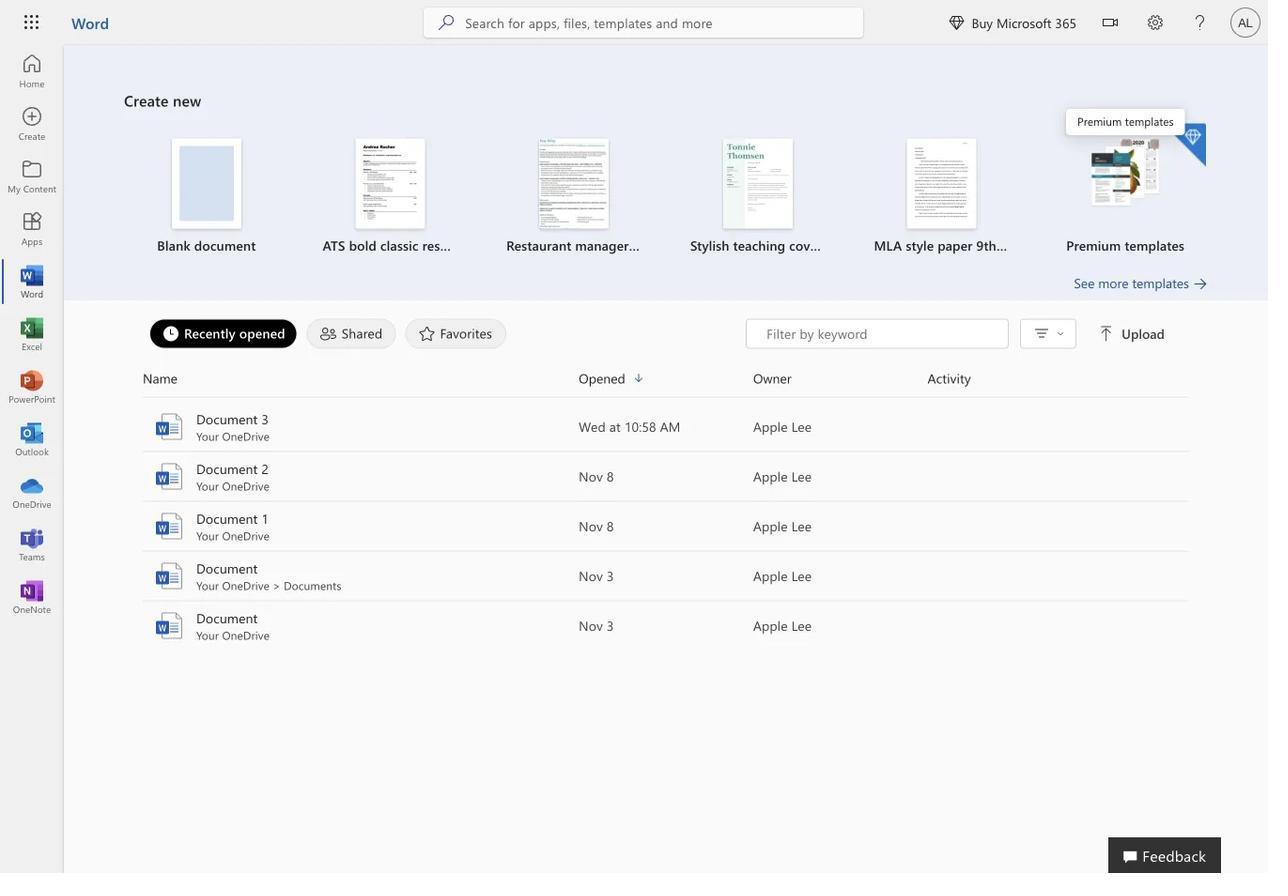 Task type: describe. For each thing, give the bounding box(es) containing it.
word
[[71, 12, 109, 32]]

document 2 your onedrive
[[196, 460, 270, 494]]

restaurant manager resume element
[[494, 139, 677, 255]]

stylish teaching cover letter element
[[677, 139, 859, 255]]

none search field inside word banner
[[424, 8, 864, 38]]

am
[[660, 418, 681, 436]]

mla style paper 9th edition
[[874, 237, 1043, 254]]

lee for document 1 your onedrive
[[792, 518, 812, 535]]

premium templates inside premium templates 'element'
[[1067, 237, 1185, 254]]


[[1099, 327, 1115, 342]]

word image
[[154, 462, 184, 492]]

 buy microsoft 365
[[949, 14, 1077, 31]]

apple lee for document your onedrive
[[753, 617, 812, 635]]

word image for document 1 your onedrive
[[154, 512, 184, 542]]

templates inside tooltip
[[1125, 114, 1174, 129]]

lee for document your onedrive
[[792, 617, 812, 635]]

name document 2 cell
[[143, 460, 579, 494]]

word image for document 3 your onedrive
[[154, 412, 184, 442]]

edition
[[1001, 237, 1043, 254]]

Search box. Suggestions appear as you type. search field
[[465, 8, 864, 38]]

microsoft
[[997, 14, 1052, 31]]

apple for document 3 your onedrive
[[753, 418, 788, 436]]

new
[[173, 90, 201, 110]]

1 name document cell from the top
[[143, 560, 579, 593]]

document
[[194, 237, 256, 254]]

create
[[124, 90, 169, 110]]

premium templates tooltip
[[1066, 109, 1186, 135]]

blank document element
[[126, 139, 287, 255]]


[[1057, 330, 1065, 338]]

see more templates button
[[1074, 274, 1208, 293]]

document 3 your onedrive
[[196, 411, 270, 444]]

your for document 2
[[196, 479, 219, 494]]

3 for document your onedrive > documents
[[607, 568, 614, 585]]

al
[[1239, 15, 1253, 30]]

opened
[[579, 370, 626, 387]]

onenote image
[[23, 588, 41, 607]]

onedrive for 3
[[222, 429, 270, 444]]

word banner
[[0, 0, 1269, 48]]

apps image
[[23, 220, 41, 239]]

document for document 2 your onedrive
[[196, 460, 258, 478]]

buy
[[972, 14, 993, 31]]

templates inside 'element'
[[1125, 237, 1185, 254]]

al button
[[1223, 0, 1269, 45]]

mla style paper 9th edition image
[[907, 139, 977, 229]]

displaying 5 out of 8 files. status
[[746, 319, 1169, 349]]

document your onedrive > documents
[[196, 560, 342, 593]]

favorites
[[440, 325, 492, 342]]

document for document your onedrive
[[196, 610, 258, 627]]

nov 8 for document 2
[[579, 468, 614, 485]]

owner button
[[753, 368, 928, 389]]

apple for document 2 your onedrive
[[753, 468, 788, 485]]

documents
[[284, 578, 342, 593]]

recently
[[184, 325, 236, 342]]

powerpoint image
[[23, 378, 41, 397]]

your for document 1
[[196, 529, 219, 544]]

recently opened tab
[[145, 319, 302, 349]]

mla style paper 9th edition element
[[861, 139, 1043, 255]]

onedrive inside the 'document your onedrive > documents'
[[222, 578, 270, 593]]

recently opened
[[184, 325, 285, 342]]

create image
[[23, 115, 41, 133]]

apple lee for document 1 your onedrive
[[753, 518, 812, 535]]

home image
[[23, 62, 41, 81]]

nov 8 for document 1
[[579, 518, 614, 535]]

 button
[[1088, 0, 1133, 48]]

create new main content
[[64, 45, 1269, 652]]

stylish
[[690, 237, 730, 254]]

outlook image
[[23, 430, 41, 449]]

your inside the 'document your onedrive > documents'
[[196, 578, 219, 593]]

document for document 3 your onedrive
[[196, 411, 258, 428]]

apple lee for document 3 your onedrive
[[753, 418, 812, 436]]

blank
[[157, 237, 191, 254]]

stylish teaching cover letter
[[690, 237, 859, 254]]

ats bold classic resume element
[[310, 139, 471, 255]]

 upload
[[1099, 325, 1165, 343]]

your for document 3
[[196, 429, 219, 444]]

3 inside document 3 your onedrive
[[262, 411, 269, 428]]

10:58
[[625, 418, 657, 436]]

lee for document 2 your onedrive
[[792, 468, 812, 485]]

owner
[[753, 370, 792, 387]]

shared
[[342, 325, 383, 342]]

recently opened element
[[149, 319, 298, 349]]

style
[[906, 237, 934, 254]]

blank document
[[157, 237, 256, 254]]

apple lee for document your onedrive > documents
[[753, 568, 812, 585]]

restaurant
[[507, 237, 572, 254]]

more
[[1099, 274, 1129, 292]]

>
[[273, 578, 281, 593]]

classic
[[380, 237, 419, 254]]

apple for document 1 your onedrive
[[753, 518, 788, 535]]

onedrive for 1
[[222, 529, 270, 544]]



Task type: vqa. For each thing, say whether or not it's contained in the screenshot.
"Filter "
no



Task type: locate. For each thing, give the bounding box(es) containing it.
your down the 'document your onedrive > documents'
[[196, 628, 219, 643]]

1 onedrive from the top
[[222, 429, 270, 444]]

0 vertical spatial 3
[[262, 411, 269, 428]]

templates up see more templates button at the right top of the page
[[1125, 237, 1185, 254]]

0 vertical spatial name document cell
[[143, 560, 579, 593]]

lee
[[792, 418, 812, 436], [792, 468, 812, 485], [792, 518, 812, 535], [792, 568, 812, 585], [792, 617, 812, 635]]

onedrive
[[222, 429, 270, 444], [222, 479, 270, 494], [222, 529, 270, 544], [222, 578, 270, 593], [222, 628, 270, 643]]

navigation
[[0, 45, 64, 624]]

favorites tab
[[401, 319, 511, 349]]

4 apple from the top
[[753, 568, 788, 585]]

nov for document 1 your onedrive
[[579, 518, 603, 535]]

row inside the create new 'main content'
[[143, 368, 1190, 398]]

resume right classic
[[422, 237, 467, 254]]

document up document 2 your onedrive
[[196, 411, 258, 428]]

apple lee for document 2 your onedrive
[[753, 468, 812, 485]]

1 resume from the left
[[422, 237, 467, 254]]

onedrive image
[[23, 483, 41, 502]]

templates
[[1125, 114, 1174, 129], [1125, 237, 1185, 254], [1133, 274, 1190, 292]]

1 vertical spatial 3
[[607, 568, 614, 585]]

onedrive inside document 3 your onedrive
[[222, 429, 270, 444]]

activity
[[928, 370, 971, 387]]

4 onedrive from the top
[[222, 578, 270, 593]]

opened
[[239, 325, 285, 342]]

see
[[1074, 274, 1095, 292]]

upload
[[1122, 325, 1165, 343]]

onedrive down '2'
[[222, 479, 270, 494]]

document inside document 3 your onedrive
[[196, 411, 258, 428]]

3 nov from the top
[[579, 568, 603, 585]]

document inside document 2 your onedrive
[[196, 460, 258, 478]]

5 lee from the top
[[792, 617, 812, 635]]

2 document from the top
[[196, 460, 258, 478]]

list containing blank document
[[124, 122, 1208, 274]]

document your onedrive
[[196, 610, 270, 643]]

onedrive inside document your onedrive
[[222, 628, 270, 643]]

8 for 2
[[607, 468, 614, 485]]

bold
[[349, 237, 377, 254]]

5 document from the top
[[196, 610, 258, 627]]

tab list
[[145, 319, 746, 349]]

list
[[124, 122, 1208, 274]]

premium templates diamond image
[[1163, 124, 1206, 167]]

5 your from the top
[[196, 628, 219, 643]]

excel image
[[23, 325, 41, 344]]

onedrive down 1
[[222, 529, 270, 544]]

3 apple lee from the top
[[753, 518, 812, 535]]

4 document from the top
[[196, 560, 258, 577]]

mla
[[874, 237, 902, 254]]

premium up see
[[1067, 237, 1121, 254]]

document left '2'
[[196, 460, 258, 478]]

at
[[610, 418, 621, 436]]

feedback button
[[1109, 838, 1222, 874]]

word image
[[23, 272, 41, 291], [154, 412, 184, 442], [154, 512, 184, 542], [154, 561, 184, 592], [154, 611, 184, 641]]

2 nov 3 from the top
[[579, 617, 614, 635]]

templates inside button
[[1133, 274, 1190, 292]]

letter
[[826, 237, 859, 254]]

apple for document your onedrive
[[753, 617, 788, 635]]

1 vertical spatial 8
[[607, 518, 614, 535]]

name document cell down 'documents'
[[143, 609, 579, 643]]

0 vertical spatial premium templates
[[1078, 114, 1174, 129]]

opened button
[[579, 368, 753, 389]]

3 lee from the top
[[792, 518, 812, 535]]

teams image
[[23, 536, 41, 554]]

document inside the 'document your onedrive > documents'
[[196, 560, 258, 577]]

apple lee
[[753, 418, 812, 436], [753, 468, 812, 485], [753, 518, 812, 535], [753, 568, 812, 585], [753, 617, 812, 635]]

your inside document your onedrive
[[196, 628, 219, 643]]

4 apple lee from the top
[[753, 568, 812, 585]]

list inside the create new 'main content'
[[124, 122, 1208, 274]]

word image for document your onedrive
[[154, 611, 184, 641]]

document for document your onedrive > documents
[[196, 560, 258, 577]]

onedrive inside document 2 your onedrive
[[222, 479, 270, 494]]

onedrive for 2
[[222, 479, 270, 494]]

onedrive up '2'
[[222, 429, 270, 444]]

3 document from the top
[[196, 510, 258, 528]]

0 vertical spatial nov 3
[[579, 568, 614, 585]]

your inside document 1 your onedrive
[[196, 529, 219, 544]]

2 vertical spatial 3
[[607, 617, 614, 635]]

2 apple from the top
[[753, 468, 788, 485]]

2 resume from the left
[[633, 237, 677, 254]]

premium templates element
[[1045, 124, 1206, 255]]

nov 3 for document your onedrive > documents
[[579, 568, 614, 585]]

feedback
[[1143, 846, 1207, 866]]

5 apple from the top
[[753, 617, 788, 635]]

1 apple from the top
[[753, 418, 788, 436]]

nov
[[579, 468, 603, 485], [579, 518, 603, 535], [579, 568, 603, 585], [579, 617, 603, 635]]

nov 3 for document your onedrive
[[579, 617, 614, 635]]

0 vertical spatial 8
[[607, 468, 614, 485]]

name document 3 cell
[[143, 410, 579, 444]]

document down the 'document your onedrive > documents'
[[196, 610, 258, 627]]

see more templates
[[1074, 274, 1190, 292]]

restaurant manager resume
[[507, 237, 677, 254]]

3
[[262, 411, 269, 428], [607, 568, 614, 585], [607, 617, 614, 635]]

1 nov from the top
[[579, 468, 603, 485]]

document for document 1 your onedrive
[[196, 510, 258, 528]]

ats bold classic resume image
[[356, 139, 425, 229]]

my content image
[[23, 167, 41, 186]]

your up document 2 your onedrive
[[196, 429, 219, 444]]

3 onedrive from the top
[[222, 529, 270, 544]]

your up document your onedrive
[[196, 578, 219, 593]]

2
[[262, 460, 269, 478]]

activity, column 4 of 4 column header
[[928, 368, 1190, 389]]

restaurant manager resume image
[[540, 139, 609, 229]]

1 8 from the top
[[607, 468, 614, 485]]

document left 1
[[196, 510, 258, 528]]

premium up premium templates image
[[1078, 114, 1122, 129]]

apple
[[753, 418, 788, 436], [753, 468, 788, 485], [753, 518, 788, 535], [753, 568, 788, 585], [753, 617, 788, 635]]

create new
[[124, 90, 201, 110]]

resume
[[422, 237, 467, 254], [633, 237, 677, 254]]

1 apple lee from the top
[[753, 418, 812, 436]]

ats bold classic resume
[[323, 237, 467, 254]]

manager
[[575, 237, 629, 254]]

0 vertical spatial premium
[[1078, 114, 1122, 129]]

1 vertical spatial name document cell
[[143, 609, 579, 643]]

nov for document your onedrive > documents
[[579, 568, 603, 585]]

premium templates up premium templates image
[[1078, 114, 1174, 129]]

1 vertical spatial premium templates
[[1067, 237, 1185, 254]]

nov for document your onedrive
[[579, 617, 603, 635]]

1 your from the top
[[196, 429, 219, 444]]

premium templates up see more templates
[[1067, 237, 1185, 254]]

tab list inside the create new 'main content'
[[145, 319, 746, 349]]

row
[[143, 368, 1190, 398]]

templates right the more
[[1133, 274, 1190, 292]]

wed
[[579, 418, 606, 436]]

lee for document your onedrive > documents
[[792, 568, 812, 585]]

8
[[607, 468, 614, 485], [607, 518, 614, 535]]

lee for document 3 your onedrive
[[792, 418, 812, 436]]

1 vertical spatial nov 8
[[579, 518, 614, 535]]

name document cell down name document 1 cell
[[143, 560, 579, 593]]

name document 1 cell
[[143, 510, 579, 544]]

8 for 1
[[607, 518, 614, 535]]

teaching
[[733, 237, 786, 254]]

 button
[[1027, 321, 1070, 348]]

document inside document 1 your onedrive
[[196, 510, 258, 528]]

2 name document cell from the top
[[143, 609, 579, 643]]

document down document 1 your onedrive
[[196, 560, 258, 577]]

2 apple lee from the top
[[753, 468, 812, 485]]

name button
[[143, 368, 579, 389]]

1 nov 8 from the top
[[579, 468, 614, 485]]

1 vertical spatial templates
[[1125, 237, 1185, 254]]

cover
[[789, 237, 822, 254]]

1
[[262, 510, 269, 528]]

your down document 2 your onedrive
[[196, 529, 219, 544]]

onedrive inside document 1 your onedrive
[[222, 529, 270, 544]]

None search field
[[424, 8, 864, 38]]

nov 8
[[579, 468, 614, 485], [579, 518, 614, 535]]

3 for document your onedrive
[[607, 617, 614, 635]]

1 vertical spatial nov 3
[[579, 617, 614, 635]]

Filter by keyword text field
[[765, 325, 999, 343]]

9th
[[977, 237, 997, 254]]

premium templates inside premium templates tooltip
[[1078, 114, 1174, 129]]

document inside document your onedrive
[[196, 610, 258, 627]]

3 your from the top
[[196, 529, 219, 544]]

2 8 from the top
[[607, 518, 614, 535]]

ats
[[323, 237, 345, 254]]

1 nov 3 from the top
[[579, 568, 614, 585]]

word image inside name document 3 cell
[[154, 412, 184, 442]]

name document cell
[[143, 560, 579, 593], [143, 609, 579, 643]]

your inside document 2 your onedrive
[[196, 479, 219, 494]]

resume right manager
[[633, 237, 677, 254]]

templates up premium templates image
[[1125, 114, 1174, 129]]

document
[[196, 411, 258, 428], [196, 460, 258, 478], [196, 510, 258, 528], [196, 560, 258, 577], [196, 610, 258, 627]]

your right word image
[[196, 479, 219, 494]]

4 your from the top
[[196, 578, 219, 593]]

4 nov from the top
[[579, 617, 603, 635]]

onedrive left ">"
[[222, 578, 270, 593]]

row containing name
[[143, 368, 1190, 398]]

name
[[143, 370, 178, 387]]

apple for document your onedrive > documents
[[753, 568, 788, 585]]

tab list containing recently opened
[[145, 319, 746, 349]]

2 your from the top
[[196, 479, 219, 494]]

2 nov from the top
[[579, 518, 603, 535]]

word image for document your onedrive > documents
[[154, 561, 184, 592]]

premium
[[1078, 114, 1122, 129], [1067, 237, 1121, 254]]

premium templates
[[1078, 114, 1174, 129], [1067, 237, 1185, 254]]

shared element
[[307, 319, 396, 349]]

premium inside 'element'
[[1067, 237, 1121, 254]]

paper
[[938, 237, 973, 254]]

your
[[196, 429, 219, 444], [196, 479, 219, 494], [196, 529, 219, 544], [196, 578, 219, 593], [196, 628, 219, 643]]

2 nov 8 from the top
[[579, 518, 614, 535]]

0 horizontal spatial resume
[[422, 237, 467, 254]]


[[1103, 15, 1118, 30]]

2 vertical spatial templates
[[1133, 274, 1190, 292]]

5 onedrive from the top
[[222, 628, 270, 643]]

shared tab
[[302, 319, 401, 349]]

favorites element
[[405, 319, 507, 349]]

premium inside tooltip
[[1078, 114, 1122, 129]]

onedrive down the 'document your onedrive > documents'
[[222, 628, 270, 643]]

word image inside name document 1 cell
[[154, 512, 184, 542]]

stylish teaching cover letter image
[[723, 139, 793, 229]]

document 1 your onedrive
[[196, 510, 270, 544]]

nov 3
[[579, 568, 614, 585], [579, 617, 614, 635]]

wed at 10:58 am
[[579, 418, 681, 436]]

1 document from the top
[[196, 411, 258, 428]]

4 lee from the top
[[792, 568, 812, 585]]

365
[[1056, 14, 1077, 31]]

0 vertical spatial nov 8
[[579, 468, 614, 485]]

5 apple lee from the top
[[753, 617, 812, 635]]

3 apple from the top
[[753, 518, 788, 535]]

premium templates image
[[1091, 139, 1161, 208]]

1 vertical spatial premium
[[1067, 237, 1121, 254]]

0 vertical spatial templates
[[1125, 114, 1174, 129]]


[[949, 15, 964, 30]]

1 lee from the top
[[792, 418, 812, 436]]

your inside document 3 your onedrive
[[196, 429, 219, 444]]

2 lee from the top
[[792, 468, 812, 485]]

nov for document 2 your onedrive
[[579, 468, 603, 485]]

1 horizontal spatial resume
[[633, 237, 677, 254]]

2 onedrive from the top
[[222, 479, 270, 494]]



